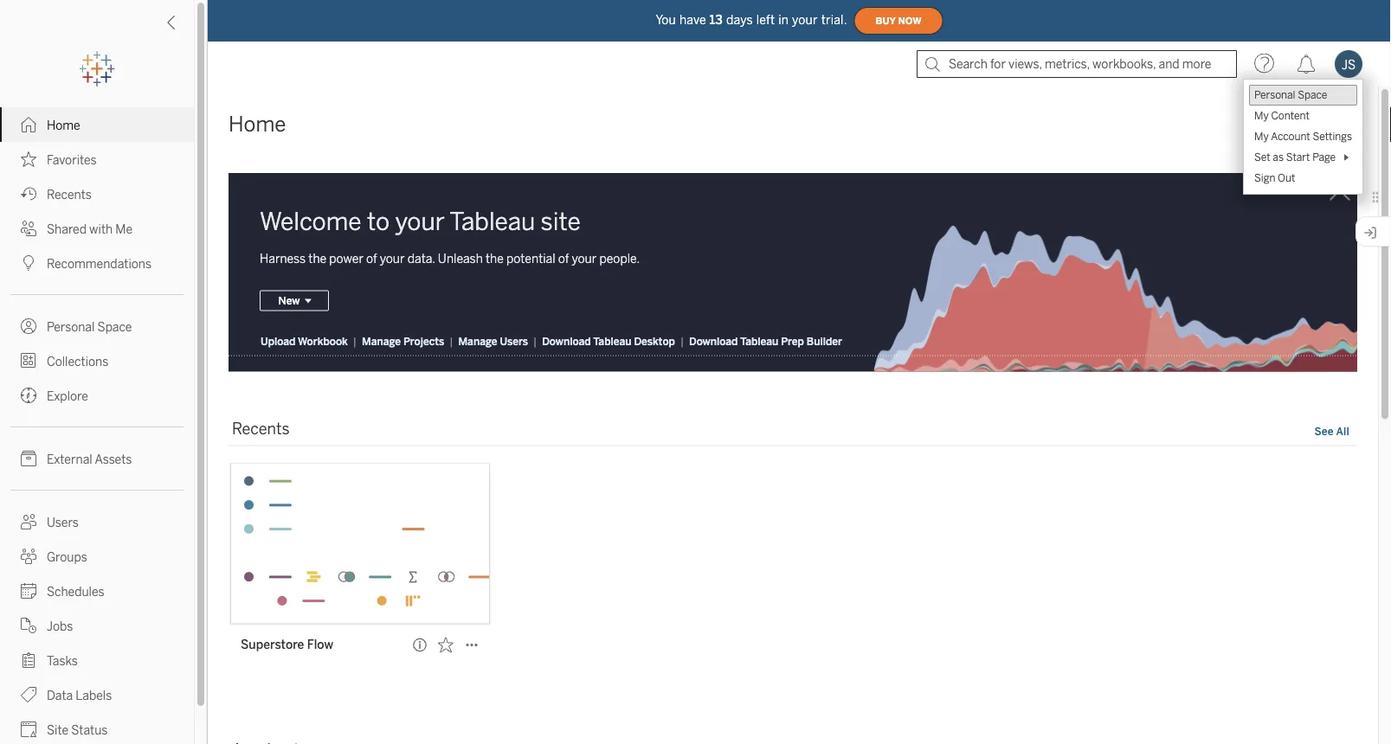 Task type: describe. For each thing, give the bounding box(es) containing it.
download tableau prep builder link
[[688, 334, 843, 348]]

data labels link
[[0, 678, 194, 712]]

personal for personal space my content my account settings
[[1254, 89, 1295, 101]]

users link
[[0, 505, 194, 539]]

groups
[[47, 550, 87, 564]]

your up data.
[[395, 207, 445, 236]]

shared with me
[[47, 222, 133, 236]]

builder
[[807, 335, 842, 347]]

1 download from the left
[[542, 335, 591, 347]]

buy
[[876, 15, 896, 26]]

schedules
[[47, 585, 104, 599]]

site
[[47, 723, 68, 738]]

space for personal space my content my account settings
[[1298, 89, 1327, 101]]

navigation panel element
[[0, 52, 194, 744]]

potential
[[506, 251, 555, 266]]

manage users link
[[457, 334, 529, 348]]

harness the power of your data. unleash the potential of your people.
[[260, 251, 640, 266]]

labels
[[76, 689, 112, 703]]

home link
[[0, 107, 194, 142]]

13
[[710, 13, 723, 27]]

as
[[1273, 151, 1284, 164]]

upload workbook | manage projects | manage users | download tableau desktop | download tableau prep builder
[[261, 335, 842, 347]]

download tableau desktop link
[[541, 334, 676, 348]]

desktop
[[634, 335, 675, 347]]

sign
[[1254, 172, 1275, 184]]

1 horizontal spatial home
[[229, 112, 286, 137]]

1 the from the left
[[308, 251, 326, 266]]

all
[[1336, 425, 1350, 437]]

tasks link
[[0, 643, 194, 678]]

days
[[726, 13, 753, 27]]

2 horizontal spatial tableau
[[740, 335, 778, 347]]

0 vertical spatial users
[[500, 335, 528, 347]]

status
[[71, 723, 108, 738]]

manage projects link
[[361, 334, 445, 348]]

your left people.
[[572, 251, 597, 266]]

page
[[1312, 151, 1336, 164]]

jobs
[[47, 619, 73, 634]]

schedules link
[[0, 574, 194, 609]]

data labels
[[47, 689, 112, 703]]

jobs link
[[0, 609, 194, 643]]

space for personal space
[[97, 320, 132, 334]]

groups link
[[0, 539, 194, 574]]

welcome
[[260, 207, 361, 236]]

shared
[[47, 222, 87, 236]]

personal space link
[[0, 309, 194, 344]]

1 manage from the left
[[362, 335, 401, 347]]

favorites
[[47, 153, 97, 167]]

to
[[367, 207, 390, 236]]

prep
[[781, 335, 804, 347]]

account
[[1271, 130, 1310, 143]]

now
[[898, 15, 922, 26]]

data
[[47, 689, 73, 703]]

with
[[89, 222, 113, 236]]

upload workbook button
[[260, 334, 349, 348]]

trial.
[[821, 13, 847, 27]]

favorites link
[[0, 142, 194, 177]]

see all
[[1315, 425, 1350, 437]]

2 download from the left
[[689, 335, 738, 347]]

main navigation. press the up and down arrow keys to access links. element
[[0, 107, 194, 744]]

2 | from the left
[[449, 335, 453, 347]]

external
[[47, 452, 92, 467]]

collections
[[47, 354, 108, 369]]

site
[[541, 207, 581, 236]]

start
[[1286, 151, 1310, 164]]

superstore
[[241, 638, 304, 652]]

Search for views, metrics, workbooks, and more text field
[[917, 50, 1237, 78]]

menu containing personal space
[[1244, 80, 1363, 194]]

users inside main navigation. press the up and down arrow keys to access links. element
[[47, 515, 79, 530]]

personal for personal space
[[47, 320, 95, 334]]

personal space
[[47, 320, 132, 334]]

in
[[778, 13, 789, 27]]

1 my from the top
[[1254, 110, 1269, 122]]

sign out
[[1254, 172, 1295, 184]]

collections link
[[0, 344, 194, 378]]



Task type: vqa. For each thing, say whether or not it's contained in the screenshot.
bottom The Space
yes



Task type: locate. For each thing, give the bounding box(es) containing it.
1 horizontal spatial manage
[[458, 335, 497, 347]]

1 horizontal spatial tableau
[[593, 335, 631, 347]]

recommendations
[[47, 257, 152, 271]]

| right manage users link
[[533, 335, 537, 347]]

of right potential
[[558, 251, 569, 266]]

| right projects
[[449, 335, 453, 347]]

shared with me link
[[0, 211, 194, 246]]

personal space menu item
[[1249, 85, 1357, 106]]

projects
[[403, 335, 444, 347]]

upload
[[261, 335, 296, 347]]

0 vertical spatial space
[[1298, 89, 1327, 101]]

0 horizontal spatial space
[[97, 320, 132, 334]]

1 vertical spatial personal
[[47, 320, 95, 334]]

2 my from the top
[[1254, 130, 1269, 143]]

personal space my content my account settings
[[1254, 89, 1352, 143]]

buy now
[[876, 15, 922, 26]]

space inside personal space my content my account settings
[[1298, 89, 1327, 101]]

users
[[500, 335, 528, 347], [47, 515, 79, 530]]

tableau up unleash
[[450, 207, 535, 236]]

recents
[[47, 187, 92, 202], [232, 420, 290, 438]]

set
[[1254, 151, 1270, 164]]

0 vertical spatial personal
[[1254, 89, 1295, 101]]

| right the desktop
[[680, 335, 684, 347]]

1 horizontal spatial download
[[689, 335, 738, 347]]

settings
[[1313, 130, 1352, 143]]

users down potential
[[500, 335, 528, 347]]

0 vertical spatial recents
[[47, 187, 92, 202]]

your left data.
[[380, 251, 405, 266]]

0 vertical spatial my
[[1254, 110, 1269, 122]]

space up content
[[1298, 89, 1327, 101]]

site status
[[47, 723, 108, 738]]

personal inside main navigation. press the up and down arrow keys to access links. element
[[47, 320, 95, 334]]

new button
[[260, 290, 329, 311]]

people.
[[599, 251, 640, 266]]

space
[[1298, 89, 1327, 101], [97, 320, 132, 334]]

0 horizontal spatial download
[[542, 335, 591, 347]]

space up collections link
[[97, 320, 132, 334]]

download right manage users link
[[542, 335, 591, 347]]

external assets link
[[0, 441, 194, 476]]

out
[[1278, 172, 1295, 184]]

manage left projects
[[362, 335, 401, 347]]

personal up content
[[1254, 89, 1295, 101]]

1 | from the left
[[353, 335, 357, 347]]

see
[[1315, 425, 1334, 437]]

1 of from the left
[[366, 251, 377, 266]]

home
[[229, 112, 286, 137], [47, 118, 80, 132]]

flow
[[307, 638, 333, 652]]

1 vertical spatial recents
[[232, 420, 290, 438]]

explore
[[47, 389, 88, 403]]

0 horizontal spatial personal
[[47, 320, 95, 334]]

1 horizontal spatial personal
[[1254, 89, 1295, 101]]

2 the from the left
[[486, 251, 504, 266]]

set as start page
[[1254, 151, 1336, 164]]

2 manage from the left
[[458, 335, 497, 347]]

personal
[[1254, 89, 1295, 101], [47, 320, 95, 334]]

1 horizontal spatial space
[[1298, 89, 1327, 101]]

recents link
[[0, 177, 194, 211]]

1 horizontal spatial users
[[500, 335, 528, 347]]

have
[[679, 13, 706, 27]]

2 of from the left
[[558, 251, 569, 266]]

0 horizontal spatial recents
[[47, 187, 92, 202]]

download right the desktop
[[689, 335, 738, 347]]

me
[[115, 222, 133, 236]]

tableau left the desktop
[[593, 335, 631, 347]]

new
[[278, 294, 300, 307]]

home inside main navigation. press the up and down arrow keys to access links. element
[[47, 118, 80, 132]]

tasks
[[47, 654, 78, 668]]

manage
[[362, 335, 401, 347], [458, 335, 497, 347]]

of
[[366, 251, 377, 266], [558, 251, 569, 266]]

1 horizontal spatial recents
[[232, 420, 290, 438]]

0 horizontal spatial users
[[47, 515, 79, 530]]

harness
[[260, 251, 306, 266]]

0 horizontal spatial the
[[308, 251, 326, 266]]

personal up collections
[[47, 320, 95, 334]]

recents inside main navigation. press the up and down arrow keys to access links. element
[[47, 187, 92, 202]]

my left content
[[1254, 110, 1269, 122]]

see all link
[[1314, 423, 1350, 441]]

tableau left prep
[[740, 335, 778, 347]]

1 vertical spatial my
[[1254, 130, 1269, 143]]

| right workbook
[[353, 335, 357, 347]]

content
[[1271, 110, 1310, 122]]

tableau
[[450, 207, 535, 236], [593, 335, 631, 347], [740, 335, 778, 347]]

0 horizontal spatial of
[[366, 251, 377, 266]]

site status link
[[0, 712, 194, 744]]

you
[[656, 13, 676, 27]]

0 horizontal spatial home
[[47, 118, 80, 132]]

manage right projects
[[458, 335, 497, 347]]

recommendations link
[[0, 246, 194, 280]]

3 | from the left
[[533, 335, 537, 347]]

menu
[[1244, 80, 1363, 194]]

1 vertical spatial space
[[97, 320, 132, 334]]

your right in
[[792, 13, 818, 27]]

workbook
[[298, 335, 348, 347]]

my
[[1254, 110, 1269, 122], [1254, 130, 1269, 143]]

data.
[[407, 251, 435, 266]]

the
[[308, 251, 326, 266], [486, 251, 504, 266]]

you have 13 days left in your trial.
[[656, 13, 847, 27]]

my up "set"
[[1254, 130, 1269, 143]]

assets
[[95, 452, 132, 467]]

|
[[353, 335, 357, 347], [449, 335, 453, 347], [533, 335, 537, 347], [680, 335, 684, 347]]

0 horizontal spatial manage
[[362, 335, 401, 347]]

users up groups
[[47, 515, 79, 530]]

4 | from the left
[[680, 335, 684, 347]]

welcome to your tableau site
[[260, 207, 581, 236]]

explore link
[[0, 378, 194, 413]]

the left power
[[308, 251, 326, 266]]

1 horizontal spatial of
[[558, 251, 569, 266]]

your
[[792, 13, 818, 27], [395, 207, 445, 236], [380, 251, 405, 266], [572, 251, 597, 266]]

personal inside personal space my content my account settings
[[1254, 89, 1295, 101]]

power
[[329, 251, 364, 266]]

left
[[756, 13, 775, 27]]

of right power
[[366, 251, 377, 266]]

0 horizontal spatial tableau
[[450, 207, 535, 236]]

download
[[542, 335, 591, 347], [689, 335, 738, 347]]

unleash
[[438, 251, 483, 266]]

superstore flow
[[241, 638, 333, 652]]

the right unleash
[[486, 251, 504, 266]]

buy now button
[[854, 7, 943, 35]]

1 horizontal spatial the
[[486, 251, 504, 266]]

space inside main navigation. press the up and down arrow keys to access links. element
[[97, 320, 132, 334]]

external assets
[[47, 452, 132, 467]]

1 vertical spatial users
[[47, 515, 79, 530]]



